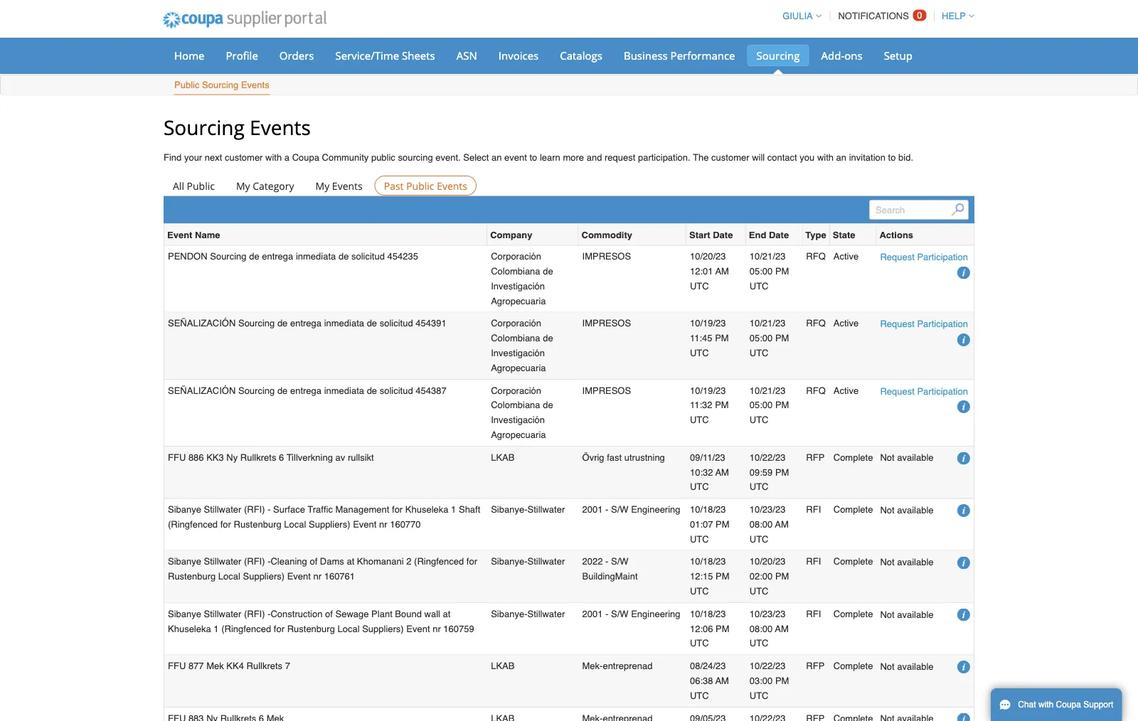 Task type: locate. For each thing, give the bounding box(es) containing it.
0 vertical spatial señalización
[[168, 318, 236, 329]]

s/w down buildingmaint
[[611, 609, 629, 620]]

5 not from the top
[[881, 662, 895, 672]]

available for 08/24/23 06:38 am utc
[[898, 662, 934, 672]]

10/21/23 down end date button
[[750, 251, 786, 262]]

3 complete from the top
[[834, 557, 873, 567]]

3 active from the top
[[834, 385, 859, 396]]

2 10/23/23 from the top
[[750, 609, 786, 620]]

3 10/21/23 from the top
[[750, 385, 786, 396]]

0 horizontal spatial (ringfenced
[[168, 519, 218, 530]]

1 participation from the top
[[918, 252, 969, 263]]

0 horizontal spatial suppliers)
[[243, 571, 285, 582]]

10/20/23 inside 10/20/23 02:00 pm utc
[[750, 557, 786, 567]]

utc inside the 10/22/23 09:59 pm utc
[[750, 482, 769, 493]]

1 request participation from the top
[[881, 252, 969, 263]]

entrega for 454391
[[290, 318, 322, 329]]

160759
[[444, 624, 474, 634]]

entrega for 454387
[[290, 385, 322, 396]]

impresos for 10/19/23 11:45 pm utc
[[583, 318, 631, 329]]

(ringfenced inside sibanye stillwater (rfi) -cleaning of dams at khomanani 2 (ringfenced for rustenburg local suppliers) event nr 160761
[[414, 557, 464, 567]]

1 sibanye from the top
[[168, 504, 201, 515]]

coupa supplier portal image
[[153, 2, 336, 38]]

sourcing
[[757, 48, 800, 63], [202, 80, 239, 90], [164, 114, 245, 141], [210, 251, 247, 262], [238, 318, 275, 329], [238, 385, 275, 396]]

4 available from the top
[[898, 609, 934, 620]]

2 request participation from the top
[[881, 319, 969, 330]]

1 vertical spatial request participation button
[[881, 317, 969, 332]]

select
[[463, 152, 489, 163]]

am for 10/22/23 09:59 pm utc
[[716, 467, 729, 478]]

2 vertical spatial active
[[834, 385, 859, 396]]

am down the 10/22/23 09:59 pm utc
[[775, 519, 789, 530]]

impresos for 10/19/23 11:32 pm utc
[[583, 385, 631, 396]]

1 vertical spatial 10/23/23
[[750, 609, 786, 620]]

10/21/23 05:00 pm utc
[[750, 251, 790, 291], [750, 318, 790, 358], [750, 385, 790, 425]]

10/23/23 08:00 am utc up 10/20/23 02:00 pm utc
[[750, 504, 789, 545]]

señalización sourcing de entrega inmediata de solicitud 454391
[[168, 318, 447, 329]]

request participation button for 10/19/23 11:45 pm utc
[[881, 317, 969, 332]]

- inside sibanye stillwater (rfi) -cleaning of dams at khomanani 2 (ringfenced for rustenburg local suppliers) event nr 160761
[[268, 557, 271, 567]]

10/23/23 08:00 am utc for 10/18/23 12:06 pm utc
[[750, 609, 789, 649]]

10/21/23 right 10/19/23 11:32 pm utc
[[750, 385, 786, 396]]

event name
[[167, 229, 220, 240]]

request for 10/20/23 12:01 am utc
[[881, 252, 915, 263]]

suppliers) down "cleaning" at left bottom
[[243, 571, 285, 582]]

utc inside 09/11/23 10:32 am utc
[[690, 482, 709, 493]]

1 not available from the top
[[881, 453, 934, 463]]

1 10/18/23 from the top
[[690, 504, 726, 515]]

10/18/23 up 12:06
[[690, 609, 726, 620]]

sibanye
[[168, 504, 201, 515], [168, 557, 201, 567], [168, 609, 201, 620]]

0 vertical spatial participation
[[918, 252, 969, 263]]

utc up 02:00
[[750, 534, 769, 545]]

khuseleka up 160770
[[406, 504, 449, 515]]

2 vertical spatial s/w
[[611, 609, 629, 620]]

event inside sibanye stillwater (rfi) - surface traffic management for khuseleka 1 shaft (ringfenced for rustenburg local suppliers) event nr 160770
[[353, 519, 377, 530]]

1 horizontal spatial at
[[443, 609, 451, 620]]

entrega
[[262, 251, 293, 262], [290, 318, 322, 329], [290, 385, 322, 396]]

end date button
[[749, 227, 789, 242]]

1 vertical spatial 1
[[214, 624, 219, 634]]

navigation
[[777, 2, 975, 30]]

10/19/23
[[690, 318, 726, 329], [690, 385, 726, 396]]

2 vertical spatial impresos
[[583, 385, 631, 396]]

2 vertical spatial (rfi)
[[244, 609, 265, 620]]

sibanye- for sibanye stillwater (rfi) -cleaning of dams at khomanani 2 (ringfenced for rustenburg local suppliers) event nr 160761
[[491, 557, 528, 567]]

2 horizontal spatial (ringfenced
[[414, 557, 464, 567]]

2 vertical spatial sibanye-
[[491, 609, 528, 620]]

1 vertical spatial 10/18/23
[[690, 557, 726, 567]]

3 10/21/23 05:00 pm utc from the top
[[750, 385, 790, 425]]

s/w
[[611, 504, 629, 515], [611, 557, 629, 567], [611, 609, 629, 620]]

solicitud for 454235
[[352, 251, 385, 262]]

- up construction
[[268, 557, 271, 567]]

(ringfenced
[[168, 519, 218, 530], [414, 557, 464, 567], [221, 624, 271, 634]]

08:00 for 10/18/23 01:07 pm utc
[[750, 519, 773, 530]]

corporación colombiana de investigación agropecuaria for señalización sourcing de entrega inmediata de solicitud 454387
[[491, 385, 553, 440]]

at up 160761
[[347, 557, 355, 567]]

local inside sibanye stillwater (rfi) - surface traffic management for khuseleka 1 shaft (ringfenced for rustenburg local suppliers) event nr 160770
[[284, 519, 306, 530]]

nr left 160770
[[379, 519, 388, 530]]

am inside 09/11/23 10:32 am utc
[[716, 467, 729, 478]]

to left bid.
[[889, 152, 896, 163]]

10/22/23 inside "10/22/23 03:00 pm utc"
[[750, 661, 786, 672]]

3 10/18/23 from the top
[[690, 609, 726, 620]]

08/24/23 06:38 am utc
[[690, 661, 729, 701]]

active for 10/19/23 11:32 pm utc
[[834, 385, 859, 396]]

10/20/23 up 02:00
[[750, 557, 786, 567]]

2 señalización from the top
[[168, 385, 236, 396]]

for down ny
[[220, 519, 231, 530]]

impresos
[[583, 251, 631, 262], [583, 318, 631, 329], [583, 385, 631, 396]]

utc down the 11:32
[[690, 415, 709, 425]]

start
[[690, 229, 711, 240]]

2 05:00 from the top
[[750, 333, 773, 344]]

sibanye inside sibanye stillwater (rfi) -cleaning of dams at khomanani 2 (ringfenced for rustenburg local suppliers) event nr 160761
[[168, 557, 201, 567]]

colombiana for 454391
[[491, 333, 541, 344]]

sibanye inside sibanye stillwater (rfi) - surface traffic management for khuseleka 1 shaft (ringfenced for rustenburg local suppliers) event nr 160770
[[168, 504, 201, 515]]

solicitud left 454387 at the left of the page
[[380, 385, 413, 396]]

2 rfq from the top
[[807, 318, 826, 329]]

shaft
[[459, 504, 481, 515]]

setup link
[[875, 45, 922, 66]]

Search text field
[[870, 200, 969, 220]]

4 complete from the top
[[834, 609, 873, 620]]

an left invitation
[[837, 152, 847, 163]]

profile
[[226, 48, 258, 63]]

1 vertical spatial coupa
[[1057, 700, 1082, 710]]

pm
[[776, 266, 790, 277], [715, 333, 729, 344], [776, 333, 790, 344], [715, 400, 729, 411], [776, 400, 790, 411], [776, 467, 790, 478], [716, 519, 730, 530], [716, 571, 730, 582], [776, 571, 790, 582], [716, 624, 730, 634], [776, 676, 790, 687]]

for down construction
[[274, 624, 285, 634]]

event up pendon at the left top of page
[[167, 229, 192, 240]]

1 horizontal spatial date
[[769, 229, 789, 240]]

1 08:00 from the top
[[750, 519, 773, 530]]

2 engineering from the top
[[631, 609, 681, 620]]

engineering down utrustning
[[631, 504, 681, 515]]

1 vertical spatial lkab
[[491, 661, 515, 672]]

not available for 10/18/23 01:07 pm utc
[[881, 505, 934, 516]]

2 horizontal spatial rustenburg
[[287, 624, 335, 634]]

0 vertical spatial active
[[834, 251, 859, 262]]

señalización up "886"
[[168, 385, 236, 396]]

colombiana for 454235
[[491, 266, 541, 277]]

0 vertical spatial 10/19/23
[[690, 318, 726, 329]]

1 rfi from the top
[[807, 504, 821, 515]]

customer left will
[[712, 152, 750, 163]]

1 lkab from the top
[[491, 452, 515, 463]]

2001 for 10/18/23 01:07 pm utc
[[583, 504, 603, 515]]

(ringfenced inside sibanye stillwater (rfi) -construction of sewage plant bound wall at khuseleka 1 (ringfenced for rustenburg local suppliers) event nr 160759
[[221, 624, 271, 634]]

3 investigación from the top
[[491, 415, 545, 425]]

utc down the 12:15
[[690, 586, 709, 597]]

of inside sibanye stillwater (rfi) -construction of sewage plant bound wall at khuseleka 1 (ringfenced for rustenburg local suppliers) event nr 160759
[[325, 609, 333, 620]]

2 vertical spatial rustenburg
[[287, 624, 335, 634]]

10/22/23 inside the 10/22/23 09:59 pm utc
[[750, 452, 786, 463]]

1 inside sibanye stillwater (rfi) - surface traffic management for khuseleka 1 shaft (ringfenced for rustenburg local suppliers) event nr 160770
[[451, 504, 456, 515]]

suppliers) inside sibanye stillwater (rfi) - surface traffic management for khuseleka 1 shaft (ringfenced for rustenburg local suppliers) event nr 160770
[[309, 519, 351, 530]]

1 vertical spatial (rfi)
[[244, 557, 265, 567]]

of for construction
[[325, 609, 333, 620]]

2 2001 from the top
[[583, 609, 603, 620]]

investigación for pendon sourcing de entrega inmediata de solicitud 454235
[[491, 281, 545, 291]]

1 señalización from the top
[[168, 318, 236, 329]]

08:00 right 10/18/23 12:06 pm utc
[[750, 624, 773, 634]]

stillwater inside sibanye stillwater (rfi) -cleaning of dams at khomanani 2 (ringfenced for rustenburg local suppliers) event nr 160761
[[204, 557, 241, 567]]

1 request participation button from the top
[[881, 250, 969, 265]]

2 10/22/23 from the top
[[750, 661, 786, 672]]

0 vertical spatial request participation
[[881, 252, 969, 263]]

2 lkab from the top
[[491, 661, 515, 672]]

12:01
[[690, 266, 713, 277]]

2 vertical spatial entrega
[[290, 385, 322, 396]]

2 date from the left
[[769, 229, 789, 240]]

utc inside "10/22/23 03:00 pm utc"
[[750, 691, 769, 701]]

for up 160770
[[392, 504, 403, 515]]

inmediata
[[296, 251, 336, 262], [324, 318, 364, 329], [324, 385, 364, 396]]

complete for 08/24/23 06:38 am utc
[[834, 661, 873, 672]]

0 vertical spatial inmediata
[[296, 251, 336, 262]]

0 vertical spatial 10/21/23 05:00 pm utc
[[750, 251, 790, 291]]

2 10/21/23 from the top
[[750, 318, 786, 329]]

rullkrets for 7
[[247, 661, 283, 672]]

1 corporación colombiana de investigación agropecuaria from the top
[[491, 251, 553, 306]]

engineering
[[631, 504, 681, 515], [631, 609, 681, 620]]

1 vertical spatial sibanye
[[168, 557, 201, 567]]

business performance link
[[615, 45, 745, 66]]

1 sibanye- from the top
[[491, 504, 528, 515]]

home link
[[165, 45, 214, 66]]

of left sewage
[[325, 609, 333, 620]]

2 (rfi) from the top
[[244, 557, 265, 567]]

lkab for mek-
[[491, 661, 515, 672]]

10/19/23 inside 10/19/23 11:32 pm utc
[[690, 385, 726, 396]]

inmediata for 454391
[[324, 318, 364, 329]]

2 vertical spatial 10/21/23 05:00 pm utc
[[750, 385, 790, 425]]

events up a
[[250, 114, 311, 141]]

pm inside 10/18/23 12:06 pm utc
[[716, 624, 730, 634]]

4 not available from the top
[[881, 609, 934, 620]]

rfi for 10/18/23 12:15 pm utc
[[807, 557, 821, 567]]

tab list containing all public
[[164, 176, 975, 196]]

1 my from the left
[[236, 179, 250, 192]]

1 vertical spatial 2001 - s/w  engineering
[[583, 609, 681, 620]]

2001 for 10/18/23 12:06 pm utc
[[583, 609, 603, 620]]

0 vertical spatial ffu
[[168, 452, 186, 463]]

3 request participation from the top
[[881, 386, 969, 397]]

request participation button
[[881, 250, 969, 265], [881, 317, 969, 332], [881, 384, 969, 399]]

0 vertical spatial solicitud
[[352, 251, 385, 262]]

nr down wall
[[433, 624, 441, 634]]

pm inside the 10/22/23 09:59 pm utc
[[776, 467, 790, 478]]

solicitud left 454391
[[380, 318, 413, 329]]

2 participation from the top
[[918, 319, 969, 330]]

utc right 10/19/23 11:32 pm utc
[[750, 415, 769, 425]]

-
[[268, 504, 271, 515], [606, 504, 609, 515], [268, 557, 271, 567], [606, 557, 609, 567], [268, 609, 271, 620], [606, 609, 609, 620]]

am inside 08/24/23 06:38 am utc
[[716, 676, 729, 687]]

2 horizontal spatial nr
[[433, 624, 441, 634]]

0 vertical spatial at
[[347, 557, 355, 567]]

0 horizontal spatial at
[[347, 557, 355, 567]]

2 request from the top
[[881, 319, 915, 330]]

3 (rfi) from the top
[[244, 609, 265, 620]]

of inside sibanye stillwater (rfi) -cleaning of dams at khomanani 2 (ringfenced for rustenburg local suppliers) event nr 160761
[[310, 557, 318, 567]]

10/18/23 inside 10/18/23 01:07 pm utc
[[690, 504, 726, 515]]

navigation containing notifications 0
[[777, 2, 975, 30]]

2 investigación from the top
[[491, 348, 545, 358]]

1 vertical spatial agropecuaria
[[491, 363, 546, 373]]

3 not from the top
[[881, 557, 895, 568]]

05:00 for 10/19/23 11:45 pm utc
[[750, 333, 773, 344]]

with inside button
[[1039, 700, 1054, 710]]

2 agropecuaria from the top
[[491, 363, 546, 373]]

1 active from the top
[[834, 251, 859, 262]]

2 not available from the top
[[881, 505, 934, 516]]

utrustning
[[625, 452, 665, 463]]

1 rfq from the top
[[807, 251, 826, 262]]

corporación for 454235
[[491, 251, 542, 262]]

service/time sheets link
[[326, 45, 445, 66]]

state button
[[833, 227, 856, 242]]

(rfi) for cleaning
[[244, 557, 265, 567]]

engineering for 10/18/23 01:07 pm utc
[[631, 504, 681, 515]]

1 horizontal spatial 1
[[451, 504, 456, 515]]

inmediata for 454235
[[296, 251, 336, 262]]

3 not available from the top
[[881, 557, 934, 568]]

0 vertical spatial sibanye-stillwater
[[491, 504, 565, 515]]

2 corporación colombiana de investigación agropecuaria from the top
[[491, 318, 553, 373]]

1 colombiana from the top
[[491, 266, 541, 277]]

ffu 886 kk3 ny rullkrets 6 tillverkning av rullsikt
[[168, 452, 374, 463]]

0 vertical spatial suppliers)
[[309, 519, 351, 530]]

(ringfenced down "886"
[[168, 519, 218, 530]]

10/18/23 up the 12:15
[[690, 557, 726, 567]]

2 active from the top
[[834, 318, 859, 329]]

event.
[[436, 152, 461, 163]]

1 horizontal spatial suppliers)
[[309, 519, 351, 530]]

date right end
[[769, 229, 789, 240]]

events down community
[[332, 179, 363, 192]]

1 vertical spatial corporación colombiana de investigación agropecuaria
[[491, 318, 553, 373]]

2 s/w from the top
[[611, 557, 629, 567]]

entrega down 'señalización sourcing de entrega inmediata de solicitud 454391'
[[290, 385, 322, 396]]

sibanye for sibanye stillwater (rfi) - surface traffic management for khuseleka 1 shaft (ringfenced for rustenburg local suppliers) event nr 160770
[[168, 504, 201, 515]]

public right all on the left
[[187, 179, 215, 192]]

1 2001 - s/w  engineering from the top
[[583, 504, 681, 515]]

1 vertical spatial 10/20/23
[[750, 557, 786, 567]]

type
[[806, 229, 827, 240]]

utc down 01:07
[[690, 534, 709, 545]]

and
[[587, 152, 602, 163]]

10/22/23
[[750, 452, 786, 463], [750, 661, 786, 672]]

1 agropecuaria from the top
[[491, 296, 546, 306]]

2 sibanye-stillwater from the top
[[491, 557, 565, 567]]

utc inside 10/20/23 12:01 am utc
[[690, 281, 709, 291]]

impresos for 10/20/23 12:01 am utc
[[583, 251, 631, 262]]

rfp for 10/22/23 03:00 pm utc
[[807, 661, 825, 672]]

2001
[[583, 504, 603, 515], [583, 609, 603, 620]]

local inside sibanye stillwater (rfi) -cleaning of dams at khomanani 2 (ringfenced for rustenburg local suppliers) event nr 160761
[[218, 571, 240, 582]]

1 engineering from the top
[[631, 504, 681, 515]]

agropecuaria for pendon sourcing de entrega inmediata de solicitud 454235
[[491, 296, 546, 306]]

suppliers) down plant
[[362, 624, 404, 634]]

rfi for 10/18/23 01:07 pm utc
[[807, 504, 821, 515]]

at
[[347, 557, 355, 567], [443, 609, 451, 620]]

0 vertical spatial khuseleka
[[406, 504, 449, 515]]

5 available from the top
[[898, 662, 934, 672]]

not available for 09/11/23 10:32 am utc
[[881, 453, 934, 463]]

2 complete from the top
[[834, 504, 873, 515]]

12:15
[[690, 571, 713, 582]]

coupa
[[292, 152, 319, 163], [1057, 700, 1082, 710]]

2 customer from the left
[[712, 152, 750, 163]]

all
[[173, 179, 184, 192]]

2 vertical spatial sibanye
[[168, 609, 201, 620]]

- down "cleaning" at left bottom
[[268, 609, 271, 620]]

3 05:00 from the top
[[750, 400, 773, 411]]

0 vertical spatial 10/23/23 08:00 am utc
[[750, 504, 789, 545]]

next
[[205, 152, 222, 163]]

2 vertical spatial request participation button
[[881, 384, 969, 399]]

1 vertical spatial corporación
[[491, 318, 542, 329]]

1
[[451, 504, 456, 515], [214, 624, 219, 634]]

0 horizontal spatial local
[[218, 571, 240, 582]]

3 request participation button from the top
[[881, 384, 969, 399]]

2 not from the top
[[881, 505, 895, 516]]

05:00 right 10/19/23 11:45 pm utc
[[750, 333, 773, 344]]

rullkrets left 7
[[247, 661, 283, 672]]

1 vertical spatial (ringfenced
[[414, 557, 464, 567]]

sibanye stillwater (rfi) -cleaning of dams at khomanani 2 (ringfenced for rustenburg local suppliers) event nr 160761
[[168, 557, 478, 582]]

utc down 06:38
[[690, 691, 709, 701]]

(rfi) left construction
[[244, 609, 265, 620]]

1 vertical spatial rfp
[[807, 661, 825, 672]]

start date button
[[690, 227, 733, 242]]

1 10/21/23 05:00 pm utc from the top
[[750, 251, 790, 291]]

2 horizontal spatial local
[[338, 624, 360, 634]]

1 rfp from the top
[[807, 452, 825, 463]]

2 vertical spatial colombiana
[[491, 400, 541, 411]]

1 (rfi) from the top
[[244, 504, 265, 515]]

am down 08/24/23
[[716, 676, 729, 687]]

suppliers) inside sibanye stillwater (rfi) -cleaning of dams at khomanani 2 (ringfenced for rustenburg local suppliers) event nr 160761
[[243, 571, 285, 582]]

2 sibanye from the top
[[168, 557, 201, 567]]

0 horizontal spatial an
[[492, 152, 502, 163]]

request for 10/19/23 11:45 pm utc
[[881, 319, 915, 330]]

(rfi) left surface
[[244, 504, 265, 515]]

10/18/23 inside 10/18/23 12:15 pm utc
[[690, 557, 726, 567]]

de
[[249, 251, 259, 262], [339, 251, 349, 262], [543, 266, 553, 277], [277, 318, 288, 329], [367, 318, 377, 329], [543, 333, 553, 344], [277, 385, 288, 396], [367, 385, 377, 396], [543, 400, 553, 411]]

(ringfenced inside sibanye stillwater (rfi) - surface traffic management for khuseleka 1 shaft (ringfenced for rustenburg local suppliers) event nr 160770
[[168, 519, 218, 530]]

2001 up 2022
[[583, 504, 603, 515]]

not
[[881, 453, 895, 463], [881, 505, 895, 516], [881, 557, 895, 568], [881, 609, 895, 620], [881, 662, 895, 672]]

5 not available from the top
[[881, 662, 934, 672]]

0 horizontal spatial date
[[713, 229, 733, 240]]

1 inside sibanye stillwater (rfi) -construction of sewage plant bound wall at khuseleka 1 (ringfenced for rustenburg local suppliers) event nr 160759
[[214, 624, 219, 634]]

2 impresos from the top
[[583, 318, 631, 329]]

1 vertical spatial rustenburg
[[168, 571, 216, 582]]

customer right next
[[225, 152, 263, 163]]

2001 - s/w  engineering down buildingmaint
[[583, 609, 681, 620]]

an left 'event'
[[492, 152, 502, 163]]

type button
[[806, 227, 827, 242]]

0 vertical spatial sibanye-
[[491, 504, 528, 515]]

10/23/23 down the 10/22/23 09:59 pm utc
[[750, 504, 786, 515]]

request
[[881, 252, 915, 263], [881, 319, 915, 330], [881, 386, 915, 397]]

am right 12:01
[[716, 266, 729, 277]]

s/w up buildingmaint
[[611, 557, 629, 567]]

1 horizontal spatial to
[[889, 152, 896, 163]]

1 vertical spatial suppliers)
[[243, 571, 285, 582]]

s/w down the övrig fast utrustning
[[611, 504, 629, 515]]

10/20/23 inside 10/20/23 12:01 am utc
[[690, 251, 726, 262]]

am right the 10:32
[[716, 467, 729, 478]]

rfp right "10/22/23 03:00 pm utc"
[[807, 661, 825, 672]]

not available for 10/18/23 12:15 pm utc
[[881, 557, 934, 568]]

2 08:00 from the top
[[750, 624, 773, 634]]

1 vertical spatial sibanye-
[[491, 557, 528, 567]]

05:00 right 10/19/23 11:32 pm utc
[[750, 400, 773, 411]]

at right wall
[[443, 609, 451, 620]]

event down bound
[[407, 624, 430, 634]]

0 vertical spatial corporación colombiana de investigación agropecuaria
[[491, 251, 553, 306]]

agropecuaria for señalización sourcing de entrega inmediata de solicitud 454387
[[491, 430, 546, 440]]

1 not from the top
[[881, 453, 895, 463]]

0 horizontal spatial rustenburg
[[168, 571, 216, 582]]

2 corporación from the top
[[491, 318, 542, 329]]

1 investigación from the top
[[491, 281, 545, 291]]

dams
[[320, 557, 344, 567]]

- left surface
[[268, 504, 271, 515]]

7
[[285, 661, 290, 672]]

3 request from the top
[[881, 386, 915, 397]]

1 vertical spatial rfq
[[807, 318, 826, 329]]

3 colombiana from the top
[[491, 400, 541, 411]]

utc down 12:06
[[690, 639, 709, 649]]

1 vertical spatial 10/19/23
[[690, 385, 726, 396]]

inmediata for 454387
[[324, 385, 364, 396]]

1 vertical spatial ffu
[[168, 661, 186, 672]]

find
[[164, 152, 182, 163]]

10/19/23 inside 10/19/23 11:45 pm utc
[[690, 318, 726, 329]]

(rfi) inside sibanye stillwater (rfi) - surface traffic management for khuseleka 1 shaft (ringfenced for rustenburg local suppliers) event nr 160770
[[244, 504, 265, 515]]

public right past
[[406, 179, 434, 192]]

my
[[236, 179, 250, 192], [316, 179, 330, 192]]

sibanye inside sibanye stillwater (rfi) -construction of sewage plant bound wall at khuseleka 1 (ringfenced for rustenburg local suppliers) event nr 160759
[[168, 609, 201, 620]]

1 vertical spatial solicitud
[[380, 318, 413, 329]]

0 horizontal spatial 1
[[214, 624, 219, 634]]

investigación for señalización sourcing de entrega inmediata de solicitud 454391
[[491, 348, 545, 358]]

coupa left support
[[1057, 700, 1082, 710]]

solicitud left 454235
[[352, 251, 385, 262]]

(rfi) inside sibanye stillwater (rfi) -cleaning of dams at khomanani 2 (ringfenced for rustenburg local suppliers) event nr 160761
[[244, 557, 265, 567]]

454235
[[388, 251, 418, 262]]

2 10/19/23 from the top
[[690, 385, 726, 396]]

10/23/23 for 10/18/23 01:07 pm utc
[[750, 504, 786, 515]]

2 colombiana from the top
[[491, 333, 541, 344]]

3 agropecuaria from the top
[[491, 430, 546, 440]]

3 corporación from the top
[[491, 385, 542, 396]]

with right the chat
[[1039, 700, 1054, 710]]

2001 - s/w  engineering
[[583, 504, 681, 515], [583, 609, 681, 620]]

0 vertical spatial 10/23/23
[[750, 504, 786, 515]]

0 vertical spatial entrega
[[262, 251, 293, 262]]

1 impresos from the top
[[583, 251, 631, 262]]

with right you
[[818, 152, 834, 163]]

10/19/23 up the 11:32
[[690, 385, 726, 396]]

not available for 08/24/23 06:38 am utc
[[881, 662, 934, 672]]

10/20/23 for 12:01
[[690, 251, 726, 262]]

10/19/23 up 11:45
[[690, 318, 726, 329]]

available for 10/18/23 12:15 pm utc
[[898, 557, 934, 568]]

rfq
[[807, 251, 826, 262], [807, 318, 826, 329], [807, 385, 826, 396]]

with left a
[[265, 152, 282, 163]]

utc down 09:59
[[750, 482, 769, 493]]

0 horizontal spatial nr
[[313, 571, 322, 582]]

tab list
[[164, 176, 975, 196]]

2 sibanye- from the top
[[491, 557, 528, 567]]

10/23/23 for 10/18/23 12:06 pm utc
[[750, 609, 786, 620]]

160761
[[324, 571, 355, 582]]

my down community
[[316, 179, 330, 192]]

0 vertical spatial local
[[284, 519, 306, 530]]

señalización for señalización sourcing de entrega inmediata de solicitud 454387
[[168, 385, 236, 396]]

2 10/23/23 08:00 am utc from the top
[[750, 609, 789, 649]]

2 my from the left
[[316, 179, 330, 192]]

0 vertical spatial 10/22/23
[[750, 452, 786, 463]]

my for my category
[[236, 179, 250, 192]]

08:00 right 10/18/23 01:07 pm utc
[[750, 519, 773, 530]]

1 customer from the left
[[225, 152, 263, 163]]

agropecuaria
[[491, 296, 546, 306], [491, 363, 546, 373], [491, 430, 546, 440]]

2 available from the top
[[898, 505, 934, 516]]

0 horizontal spatial my
[[236, 179, 250, 192]]

suppliers) down traffic
[[309, 519, 351, 530]]

1 vertical spatial 08:00
[[750, 624, 773, 634]]

1 2001 from the top
[[583, 504, 603, 515]]

chat with coupa support
[[1019, 700, 1114, 710]]

request participation button for 10/20/23 12:01 am utc
[[881, 250, 969, 265]]

10/23/23 08:00 am utc down 10/20/23 02:00 pm utc
[[750, 609, 789, 649]]

1 vertical spatial s/w
[[611, 557, 629, 567]]

entrega down category
[[262, 251, 293, 262]]

05:00 for 10/20/23 12:01 am utc
[[750, 266, 773, 277]]

10/18/23 01:07 pm utc
[[690, 504, 730, 545]]

10/21/23 05:00 pm utc right 10/19/23 11:32 pm utc
[[750, 385, 790, 425]]

0 horizontal spatial customer
[[225, 152, 263, 163]]

kk4
[[227, 661, 244, 672]]

1 horizontal spatial coupa
[[1057, 700, 1082, 710]]

10/18/23 inside 10/18/23 12:06 pm utc
[[690, 609, 726, 620]]

not for 10/18/23 01:07 pm utc
[[881, 505, 895, 516]]

señalización down pendon at the left top of page
[[168, 318, 236, 329]]

(rfi) for surface
[[244, 504, 265, 515]]

10/19/23 for 11:45
[[690, 318, 726, 329]]

of left dams at the bottom of page
[[310, 557, 318, 567]]

1 vertical spatial 10/23/23 08:00 am utc
[[750, 609, 789, 649]]

1 vertical spatial request
[[881, 319, 915, 330]]

not for 09/11/23 10:32 am utc
[[881, 453, 895, 463]]

participation
[[918, 252, 969, 263], [918, 319, 969, 330], [918, 386, 969, 397]]

1 10/23/23 from the top
[[750, 504, 786, 515]]

sheets
[[402, 48, 435, 63]]

09/11/23 10:32 am utc
[[690, 452, 729, 493]]

2 rfi from the top
[[807, 557, 821, 567]]

khuseleka inside sibanye stillwater (rfi) - surface traffic management for khuseleka 1 shaft (ringfenced for rustenburg local suppliers) event nr 160770
[[406, 504, 449, 515]]

0 vertical spatial 2001
[[583, 504, 603, 515]]

3 corporación colombiana de investigación agropecuaria from the top
[[491, 385, 553, 440]]

utc inside 10/18/23 01:07 pm utc
[[690, 534, 709, 545]]

suppliers) inside sibanye stillwater (rfi) -construction of sewage plant bound wall at khuseleka 1 (ringfenced for rustenburg local suppliers) event nr 160759
[[362, 624, 404, 634]]

events inside public sourcing events link
[[241, 80, 269, 90]]

notifications
[[839, 11, 909, 21]]

sourcing for public sourcing events
[[202, 80, 239, 90]]

10/21/23 right 10/19/23 11:45 pm utc
[[750, 318, 786, 329]]

sibanye for sibanye stillwater (rfi) -construction of sewage plant bound wall at khuseleka 1 (ringfenced for rustenburg local suppliers) event nr 160759
[[168, 609, 201, 620]]

10/23/23 down 10/20/23 02:00 pm utc
[[750, 609, 786, 620]]

3 sibanye-stillwater from the top
[[491, 609, 565, 620]]

nr down dams at the bottom of page
[[313, 571, 322, 582]]

(rfi) inside sibanye stillwater (rfi) -construction of sewage plant bound wall at khuseleka 1 (ringfenced for rustenburg local suppliers) event nr 160759
[[244, 609, 265, 620]]

category
[[253, 179, 294, 192]]

1 vertical spatial at
[[443, 609, 451, 620]]

10/19/23 11:32 pm utc
[[690, 385, 729, 425]]

at inside sibanye stillwater (rfi) -cleaning of dams at khomanani 2 (ringfenced for rustenburg local suppliers) event nr 160761
[[347, 557, 355, 567]]

not available
[[881, 453, 934, 463], [881, 505, 934, 516], [881, 557, 934, 568], [881, 609, 934, 620], [881, 662, 934, 672]]

utc down the 10:32
[[690, 482, 709, 493]]

khuseleka inside sibanye stillwater (rfi) -construction of sewage plant bound wall at khuseleka 1 (ringfenced for rustenburg local suppliers) event nr 160759
[[168, 624, 211, 634]]

2 vertical spatial local
[[338, 624, 360, 634]]

rustenburg inside sibanye stillwater (rfi) -construction of sewage plant bound wall at khuseleka 1 (ringfenced for rustenburg local suppliers) event nr 160759
[[287, 624, 335, 634]]

public for all
[[187, 179, 215, 192]]

10/22/23 up 03:00 at the bottom right
[[750, 661, 786, 672]]

2 vertical spatial investigación
[[491, 415, 545, 425]]

lkab for övrig
[[491, 452, 515, 463]]

05:00 down end
[[750, 266, 773, 277]]

4 not from the top
[[881, 609, 895, 620]]

event
[[167, 229, 192, 240], [353, 519, 377, 530], [287, 571, 311, 582], [407, 624, 430, 634]]

event down management
[[353, 519, 377, 530]]

more
[[563, 152, 584, 163]]

5 complete from the top
[[834, 661, 873, 672]]

3 rfq from the top
[[807, 385, 826, 396]]

am inside 10/20/23 12:01 am utc
[[716, 266, 729, 277]]

an
[[492, 152, 502, 163], [837, 152, 847, 163]]

10/18/23 12:15 pm utc
[[690, 557, 730, 597]]

1 vertical spatial 10/22/23
[[750, 661, 786, 672]]

utc down 03:00 at the bottom right
[[750, 691, 769, 701]]

not for 08/24/23 06:38 am utc
[[881, 662, 895, 672]]

2 horizontal spatial suppliers)
[[362, 624, 404, 634]]

coupa right a
[[292, 152, 319, 163]]

rustenburg
[[234, 519, 282, 530], [168, 571, 216, 582], [287, 624, 335, 634]]

0 vertical spatial corporación
[[491, 251, 542, 262]]

ons
[[845, 48, 863, 63]]

sourcing for señalización sourcing de entrega inmediata de solicitud 454387
[[238, 385, 275, 396]]

3 available from the top
[[898, 557, 934, 568]]

2 rfp from the top
[[807, 661, 825, 672]]

chat with coupa support button
[[991, 689, 1123, 722]]

3 sibanye- from the top
[[491, 609, 528, 620]]

active for 10/19/23 11:45 pm utc
[[834, 318, 859, 329]]

help
[[942, 11, 966, 21]]

for inside sibanye stillwater (rfi) -cleaning of dams at khomanani 2 (ringfenced for rustenburg local suppliers) event nr 160761
[[467, 557, 478, 567]]

1 vertical spatial colombiana
[[491, 333, 541, 344]]

10/20/23 up 12:01
[[690, 251, 726, 262]]

participation for 10/20/23 12:01 am utc
[[918, 252, 969, 263]]

1 vertical spatial local
[[218, 571, 240, 582]]

2 vertical spatial participation
[[918, 386, 969, 397]]

events down profile link
[[241, 80, 269, 90]]

rfi for 10/18/23 12:06 pm utc
[[807, 609, 821, 620]]

1 horizontal spatial (ringfenced
[[221, 624, 271, 634]]

1 an from the left
[[492, 152, 502, 163]]

0 horizontal spatial to
[[530, 152, 538, 163]]

1 vertical spatial request participation
[[881, 319, 969, 330]]

2 vertical spatial nr
[[433, 624, 441, 634]]

0 vertical spatial rfi
[[807, 504, 821, 515]]

rfq for 10/19/23 11:45 pm utc
[[807, 318, 826, 329]]

1 10/22/23 from the top
[[750, 452, 786, 463]]

event down "cleaning" at left bottom
[[287, 571, 311, 582]]

1 request from the top
[[881, 252, 915, 263]]

0 vertical spatial (rfi)
[[244, 504, 265, 515]]

1 up mek
[[214, 624, 219, 634]]

0 vertical spatial rullkrets
[[240, 452, 276, 463]]

active for 10/20/23 12:01 am utc
[[834, 251, 859, 262]]

khuseleka up 877
[[168, 624, 211, 634]]

s/w inside 2022 - s/w buildingmaint
[[611, 557, 629, 567]]

0 horizontal spatial 10/20/23
[[690, 251, 726, 262]]

2 request participation button from the top
[[881, 317, 969, 332]]

my left category
[[236, 179, 250, 192]]

not for 10/18/23 12:06 pm utc
[[881, 609, 895, 620]]

2001 down buildingmaint
[[583, 609, 603, 620]]

(ringfenced up the 'kk4'
[[221, 624, 271, 634]]

colombiana
[[491, 266, 541, 277], [491, 333, 541, 344], [491, 400, 541, 411]]

2 vertical spatial inmediata
[[324, 385, 364, 396]]

pm inside 10/20/23 02:00 pm utc
[[776, 571, 790, 582]]

2 vertical spatial sibanye-stillwater
[[491, 609, 565, 620]]

2 vertical spatial corporación colombiana de investigación agropecuaria
[[491, 385, 553, 440]]



Task type: vqa. For each thing, say whether or not it's contained in the screenshot.


Task type: describe. For each thing, give the bounding box(es) containing it.
1 to from the left
[[530, 152, 538, 163]]

complete for 10/18/23 12:15 pm utc
[[834, 557, 873, 567]]

engineering for 10/18/23 12:06 pm utc
[[631, 609, 681, 620]]

pm inside "10/22/23 03:00 pm utc"
[[776, 676, 790, 687]]

sibanye- for sibanye stillwater (rfi) - surface traffic management for khuseleka 1 shaft (ringfenced for rustenburg local suppliers) event nr 160770
[[491, 504, 528, 515]]

past public events
[[384, 179, 468, 192]]

colombiana for 454387
[[491, 400, 541, 411]]

add-ons link
[[812, 45, 872, 66]]

sourcing for pendon sourcing de entrega inmediata de solicitud 454235
[[210, 251, 247, 262]]

nr inside sibanye stillwater (rfi) - surface traffic management for khuseleka 1 shaft (ringfenced for rustenburg local suppliers) event nr 160770
[[379, 519, 388, 530]]

find your next customer with a coupa community public sourcing event. select an event to learn more and request participation. the customer will contact you with an invitation to bid.
[[164, 152, 914, 163]]

public sourcing events
[[174, 80, 269, 90]]

service/time
[[336, 48, 399, 63]]

rfq for 10/20/23 12:01 am utc
[[807, 251, 826, 262]]

contact
[[768, 152, 798, 163]]

pm inside 10/19/23 11:45 pm utc
[[715, 333, 729, 344]]

commodity
[[582, 229, 633, 240]]

complete for 09/11/23 10:32 am utc
[[834, 452, 873, 463]]

señalización sourcing de entrega inmediata de solicitud 454387
[[168, 385, 447, 396]]

10/18/23 for 01:07
[[690, 504, 726, 515]]

event inside button
[[167, 229, 192, 240]]

08:00 for 10/18/23 12:06 pm utc
[[750, 624, 773, 634]]

10/21/23 05:00 pm utc for 10/19/23 11:32 pm utc
[[750, 385, 790, 425]]

khomanani
[[357, 557, 404, 567]]

nr inside sibanye stillwater (rfi) -construction of sewage plant bound wall at khuseleka 1 (ringfenced for rustenburg local suppliers) event nr 160759
[[433, 624, 441, 634]]

home
[[174, 48, 205, 63]]

commodity button
[[582, 227, 633, 242]]

sibanye-stillwater for sibanye stillwater (rfi) -cleaning of dams at khomanani 2 (ringfenced for rustenburg local suppliers) event nr 160761
[[491, 557, 565, 567]]

my for my events
[[316, 179, 330, 192]]

0 horizontal spatial with
[[265, 152, 282, 163]]

fast
[[607, 452, 622, 463]]

1 horizontal spatial with
[[818, 152, 834, 163]]

rustenburg inside sibanye stillwater (rfi) - surface traffic management for khuseleka 1 shaft (ringfenced for rustenburg local suppliers) event nr 160770
[[234, 519, 282, 530]]

community
[[322, 152, 369, 163]]

add-ons
[[822, 48, 863, 63]]

2001 - s/w  engineering for 10/18/23 12:06 pm utc
[[583, 609, 681, 620]]

454387
[[416, 385, 447, 396]]

10/21/23 05:00 pm utc for 10/20/23 12:01 am utc
[[750, 251, 790, 291]]

wall
[[425, 609, 440, 620]]

giulia
[[783, 11, 813, 21]]

invoices link
[[489, 45, 548, 66]]

11:45
[[690, 333, 713, 344]]

all public link
[[164, 176, 224, 196]]

public sourcing events link
[[174, 77, 270, 95]]

entrega for 454235
[[262, 251, 293, 262]]

performance
[[671, 48, 736, 63]]

help link
[[936, 11, 975, 21]]

utc right 10/19/23 11:45 pm utc
[[750, 348, 769, 358]]

am for 10/21/23 05:00 pm utc
[[716, 266, 729, 277]]

10/21/23 for 10/19/23 11:45 pm utc
[[750, 318, 786, 329]]

available for 09/11/23 10:32 am utc
[[898, 453, 934, 463]]

utc inside 10/18/23 12:06 pm utc
[[690, 639, 709, 649]]

mek
[[207, 661, 224, 672]]

10/18/23 12:06 pm utc
[[690, 609, 730, 649]]

past public events link
[[375, 176, 477, 196]]

end date
[[749, 229, 789, 240]]

10/22/23 03:00 pm utc
[[750, 661, 790, 701]]

utc inside 10/20/23 02:00 pm utc
[[750, 586, 769, 597]]

sibanye stillwater (rfi) -construction of sewage plant bound wall at khuseleka 1 (ringfenced for rustenburg local suppliers) event nr 160759
[[168, 609, 474, 634]]

am for 10/22/23 03:00 pm utc
[[716, 676, 729, 687]]

05:00 for 10/19/23 11:32 pm utc
[[750, 400, 773, 411]]

my events
[[316, 179, 363, 192]]

start date
[[690, 229, 733, 240]]

- down buildingmaint
[[606, 609, 609, 620]]

nr inside sibanye stillwater (rfi) -cleaning of dams at khomanani 2 (ringfenced for rustenburg local suppliers) event nr 160761
[[313, 571, 322, 582]]

of for cleaning
[[310, 557, 318, 567]]

utc inside 10/19/23 11:32 pm utc
[[690, 415, 709, 425]]

sibanye for sibanye stillwater (rfi) -cleaning of dams at khomanani 2 (ringfenced for rustenburg local suppliers) event nr 160761
[[168, 557, 201, 567]]

pendon
[[168, 251, 208, 262]]

notifications 0
[[839, 10, 923, 21]]

request participation button for 10/19/23 11:32 pm utc
[[881, 384, 969, 399]]

pm inside 10/18/23 01:07 pm utc
[[716, 519, 730, 530]]

orders
[[280, 48, 314, 63]]

utc inside 10/18/23 12:15 pm utc
[[690, 586, 709, 597]]

corporación colombiana de investigación agropecuaria for pendon sourcing de entrega inmediata de solicitud 454235
[[491, 251, 553, 306]]

entreprenad
[[603, 661, 653, 672]]

request for 10/19/23 11:32 pm utc
[[881, 386, 915, 397]]

chat
[[1019, 700, 1037, 710]]

event inside sibanye stillwater (rfi) -cleaning of dams at khomanani 2 (ringfenced for rustenburg local suppliers) event nr 160761
[[287, 571, 311, 582]]

not available for 10/18/23 12:06 pm utc
[[881, 609, 934, 620]]

company
[[490, 229, 533, 240]]

stillwater inside sibanye stillwater (rfi) - surface traffic management for khuseleka 1 shaft (ringfenced for rustenburg local suppliers) event nr 160770
[[204, 504, 241, 515]]

- inside sibanye stillwater (rfi) - surface traffic management for khuseleka 1 shaft (ringfenced for rustenburg local suppliers) event nr 160770
[[268, 504, 271, 515]]

2001 - s/w  engineering for 10/18/23 01:07 pm utc
[[583, 504, 681, 515]]

- down fast at the right bottom
[[606, 504, 609, 515]]

2
[[407, 557, 412, 567]]

coupa inside button
[[1057, 700, 1082, 710]]

- inside sibanye stillwater (rfi) -construction of sewage plant bound wall at khuseleka 1 (ringfenced for rustenburg local suppliers) event nr 160759
[[268, 609, 271, 620]]

you
[[800, 152, 815, 163]]

solicitud for 454387
[[380, 385, 413, 396]]

a
[[285, 152, 290, 163]]

mek-
[[583, 661, 603, 672]]

business
[[624, 48, 668, 63]]

past
[[384, 179, 404, 192]]

date for end date
[[769, 229, 789, 240]]

rfq for 10/19/23 11:32 pm utc
[[807, 385, 826, 396]]

add-
[[822, 48, 845, 63]]

management
[[336, 504, 390, 515]]

stillwater inside sibanye stillwater (rfi) -construction of sewage plant bound wall at khuseleka 1 (ringfenced for rustenburg local suppliers) event nr 160759
[[204, 609, 241, 620]]

learn
[[540, 152, 561, 163]]

10:32
[[690, 467, 713, 478]]

events inside past public events link
[[437, 179, 468, 192]]

available for 10/18/23 12:06 pm utc
[[898, 609, 934, 620]]

utc up 03:00 at the bottom right
[[750, 639, 769, 649]]

request
[[605, 152, 636, 163]]

09/11/23
[[690, 452, 726, 463]]

actions button
[[880, 227, 914, 242]]

10/20/23 for 02:00
[[750, 557, 786, 567]]

catalogs link
[[551, 45, 612, 66]]

utc inside 08/24/23 06:38 am utc
[[690, 691, 709, 701]]

sibanye- for sibanye stillwater (rfi) -construction of sewage plant bound wall at khuseleka 1 (ringfenced for rustenburg local suppliers) event nr 160759
[[491, 609, 528, 620]]

state
[[833, 229, 856, 240]]

orders link
[[270, 45, 323, 66]]

corporación colombiana de investigación agropecuaria for señalización sourcing de entrega inmediata de solicitud 454391
[[491, 318, 553, 373]]

övrig fast utrustning
[[583, 452, 665, 463]]

giulia link
[[777, 11, 822, 21]]

10/18/23 for 12:15
[[690, 557, 726, 567]]

160770
[[390, 519, 421, 530]]

ffu 877 mek kk4 rullkrets 7
[[168, 661, 290, 672]]

my category
[[236, 179, 294, 192]]

event inside sibanye stillwater (rfi) -construction of sewage plant bound wall at khuseleka 1 (ringfenced for rustenburg local suppliers) event nr 160759
[[407, 624, 430, 634]]

09:59
[[750, 467, 773, 478]]

(rfi) for construction
[[244, 609, 265, 620]]

at inside sibanye stillwater (rfi) -construction of sewage plant bound wall at khuseleka 1 (ringfenced for rustenburg local suppliers) event nr 160759
[[443, 609, 451, 620]]

participation.
[[638, 152, 691, 163]]

12:06
[[690, 624, 713, 634]]

rullkrets for 6
[[240, 452, 276, 463]]

10/22/23 09:59 pm utc
[[750, 452, 790, 493]]

date for start date
[[713, 229, 733, 240]]

03:00
[[750, 676, 773, 687]]

rfp for 10/22/23 09:59 pm utc
[[807, 452, 825, 463]]

sewage
[[336, 609, 369, 620]]

service/time sheets
[[336, 48, 435, 63]]

my events link
[[306, 176, 372, 196]]

bid.
[[899, 152, 914, 163]]

10/22/23 for 09:59
[[750, 452, 786, 463]]

övrig
[[583, 452, 605, 463]]

10/22/23 for 03:00
[[750, 661, 786, 672]]

10/20/23 12:01 am utc
[[690, 251, 729, 291]]

traffic
[[308, 504, 333, 515]]

name
[[195, 229, 220, 240]]

2 to from the left
[[889, 152, 896, 163]]

10/21/23 for 10/20/23 12:01 am utc
[[750, 251, 786, 262]]

utc inside 10/19/23 11:45 pm utc
[[690, 348, 709, 358]]

asn
[[457, 48, 477, 63]]

10/18/23 for 12:06
[[690, 609, 726, 620]]

will
[[752, 152, 765, 163]]

local inside sibanye stillwater (rfi) -construction of sewage plant bound wall at khuseleka 1 (ringfenced for rustenburg local suppliers) event nr 160759
[[338, 624, 360, 634]]

corporación for 454387
[[491, 385, 542, 396]]

request participation for 10/19/23 11:45 pm utc
[[881, 319, 969, 330]]

10/21/23 for 10/19/23 11:32 pm utc
[[750, 385, 786, 396]]

profile link
[[217, 45, 267, 66]]

10/19/23 for 11:32
[[690, 385, 726, 396]]

10/19/23 11:45 pm utc
[[690, 318, 729, 358]]

- inside 2022 - s/w buildingmaint
[[606, 557, 609, 567]]

2 an from the left
[[837, 152, 847, 163]]

solicitud for 454391
[[380, 318, 413, 329]]

sourcing link
[[748, 45, 810, 66]]

events inside my events link
[[332, 179, 363, 192]]

ffu for ffu 877 mek kk4 rullkrets 7
[[168, 661, 186, 672]]

request participation for 10/20/23 12:01 am utc
[[881, 252, 969, 263]]

agropecuaria for señalización sourcing de entrega inmediata de solicitud 454391
[[491, 363, 546, 373]]

utc down end
[[750, 281, 769, 291]]

señalización for señalización sourcing de entrega inmediata de solicitud 454391
[[168, 318, 236, 329]]

public down "home" link
[[174, 80, 200, 90]]

0 horizontal spatial coupa
[[292, 152, 319, 163]]

support
[[1084, 700, 1114, 710]]

search image
[[952, 203, 965, 216]]

participation for 10/19/23 11:32 pm utc
[[918, 386, 969, 397]]

10/23/23 08:00 am utc for 10/18/23 01:07 pm utc
[[750, 504, 789, 545]]

pm inside 10/18/23 12:15 pm utc
[[716, 571, 730, 582]]

s/w for 10/18/23 12:15 pm utc
[[611, 557, 629, 567]]

s/w for 10/18/23 01:07 pm utc
[[611, 504, 629, 515]]

rullsikt
[[348, 452, 374, 463]]

am down 10/20/23 02:00 pm utc
[[775, 624, 789, 634]]

ny
[[227, 452, 238, 463]]

pm inside 10/19/23 11:32 pm utc
[[715, 400, 729, 411]]

01:07
[[690, 519, 713, 530]]

my category link
[[227, 176, 304, 196]]

rustenburg inside sibanye stillwater (rfi) -cleaning of dams at khomanani 2 (ringfenced for rustenburg local suppliers) event nr 160761
[[168, 571, 216, 582]]

corporación for 454391
[[491, 318, 542, 329]]

sibanye-stillwater for sibanye stillwater (rfi) -construction of sewage plant bound wall at khuseleka 1 (ringfenced for rustenburg local suppliers) event nr 160759
[[491, 609, 565, 620]]

for inside sibanye stillwater (rfi) -construction of sewage plant bound wall at khuseleka 1 (ringfenced for rustenburg local suppliers) event nr 160759
[[274, 624, 285, 634]]

not for 10/18/23 12:15 pm utc
[[881, 557, 895, 568]]

sourcing for señalización sourcing de entrega inmediata de solicitud 454391
[[238, 318, 275, 329]]



